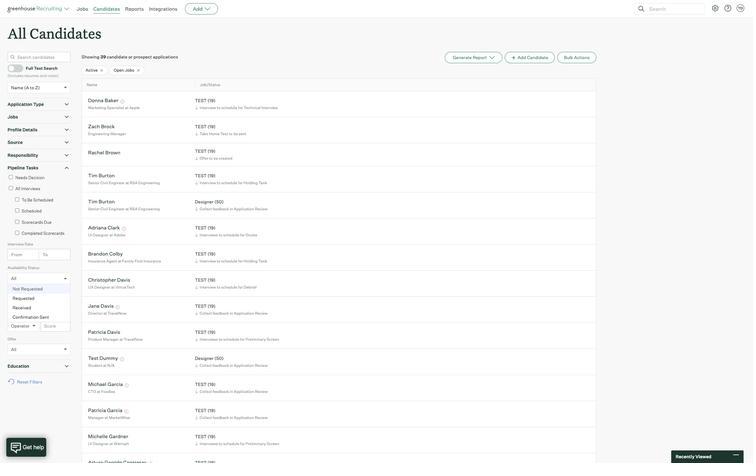 Task type: locate. For each thing, give the bounding box(es) containing it.
to down completed scorecards at the left of the page
[[42, 252, 48, 257]]

(19) inside test (19) interviews to schedule for onsite
[[208, 225, 216, 231]]

None field
[[8, 273, 14, 284]]

3 collect from the top
[[200, 363, 212, 368]]

2 test (19) collect feedback in application review from the top
[[195, 382, 268, 394]]

rsa
[[130, 181, 138, 185], [130, 207, 138, 211]]

interview inside test (19) interview to schedule for debrief
[[200, 285, 216, 290]]

10 test from the top
[[195, 382, 207, 387]]

michael
[[88, 381, 107, 388]]

0 horizontal spatial insurance
[[88, 259, 106, 264]]

test (19) collect feedback in application review for patricia garcia
[[195, 408, 268, 420]]

1 horizontal spatial scorecards
[[43, 231, 65, 236]]

to inside test (19) interviews to schedule for onsite
[[219, 233, 222, 238]]

collect for patricia garcia
[[200, 416, 212, 420]]

1 review from the top
[[255, 207, 268, 211]]

1 horizontal spatial to
[[42, 252, 48, 257]]

1 engineer from the top
[[109, 181, 125, 185]]

2 review from the top
[[255, 311, 268, 316]]

1 vertical spatial test (19) collect feedback in application review
[[195, 382, 268, 394]]

tim
[[88, 173, 97, 179], [88, 199, 97, 205]]

interview to schedule for holding tank link for colby
[[194, 258, 269, 264]]

at inside the "michelle gardner ui designer at walmart"
[[110, 442, 113, 446]]

1 vertical spatial interview to schedule for holding tank link
[[194, 258, 269, 264]]

garcia
[[108, 381, 123, 388], [107, 408, 122, 414]]

0 horizontal spatial offer
[[8, 337, 16, 342]]

2 tim burton senior civil engineer at rsa engineering from the top
[[88, 199, 160, 211]]

6 test from the top
[[195, 252, 207, 257]]

10 (19) from the top
[[208, 382, 216, 387]]

product
[[88, 337, 102, 342]]

to left be
[[22, 198, 26, 203]]

gardner
[[109, 434, 128, 440]]

1 vertical spatial to
[[42, 252, 48, 257]]

at inside christopher davis ux designer at virtuetech
[[111, 285, 115, 290]]

decision
[[28, 175, 45, 180]]

to for ui designer at walmart
[[219, 442, 222, 446]]

screen for michelle gardner
[[267, 442, 279, 446]]

1 tim burton senior civil engineer at rsa engineering from the top
[[88, 173, 160, 185]]

test inside test (19) take home test to be sent
[[195, 124, 207, 129]]

engineer
[[109, 181, 125, 185], [109, 207, 125, 211]]

0 vertical spatial to
[[22, 198, 26, 203]]

schedule for michelle gardner
[[223, 442, 239, 446]]

showing
[[81, 54, 99, 60]]

4 (19) from the top
[[208, 173, 216, 179]]

in for jane davis
[[230, 311, 233, 316]]

5 feedback from the top
[[213, 416, 229, 420]]

feedback for test dummy
[[213, 363, 229, 368]]

2 in from the top
[[230, 311, 233, 316]]

1 vertical spatial garcia
[[107, 408, 122, 414]]

4 collect feedback in application review link from the top
[[194, 389, 269, 395]]

0 horizontal spatial name
[[11, 85, 23, 90]]

insurance down brandon
[[88, 259, 106, 264]]

0 vertical spatial status
[[28, 266, 39, 270]]

ui down adriana
[[88, 233, 92, 238]]

status
[[28, 266, 39, 270], [16, 289, 28, 294], [21, 300, 34, 305]]

1 horizontal spatial add
[[518, 55, 526, 60]]

5 review from the top
[[255, 416, 268, 420]]

1 test from the top
[[195, 98, 207, 103]]

test inside test (19) interview to schedule for debrief
[[195, 278, 207, 283]]

2 tim from the top
[[88, 199, 97, 205]]

manager down the brock
[[110, 131, 126, 136]]

2 senior from the top
[[88, 207, 100, 211]]

0 vertical spatial scorecards
[[22, 220, 43, 225]]

2 tank from the top
[[259, 259, 267, 264]]

2 interview to schedule for holding tank link from the top
[[194, 258, 269, 264]]

1 patricia from the top
[[88, 329, 106, 336]]

davis inside patricia davis product manager at travelnow
[[107, 329, 120, 336]]

test (19) collect feedback in application review for michael garcia
[[195, 382, 268, 394]]

5 collect from the top
[[200, 416, 212, 420]]

1 (50) from the top
[[215, 199, 224, 205]]

preliminary
[[246, 337, 266, 342], [246, 442, 266, 446]]

interview to schedule for holding tank link down created
[[194, 180, 269, 186]]

to for to
[[42, 252, 48, 257]]

test (19) interview to schedule for holding tank
[[195, 173, 267, 185], [195, 252, 267, 264]]

0 horizontal spatial to
[[22, 198, 26, 203]]

3 feedback from the top
[[213, 363, 229, 368]]

test inside test (19) interview to schedule for technical interview
[[195, 98, 207, 103]]

schedule
[[221, 105, 237, 110], [221, 181, 237, 185], [223, 233, 239, 238], [221, 259, 237, 264], [221, 285, 237, 290], [223, 337, 239, 342], [223, 442, 239, 446]]

1 vertical spatial manager
[[103, 337, 119, 342]]

rachel
[[88, 150, 104, 156]]

2 (50) from the top
[[215, 356, 224, 361]]

1 rsa from the top
[[130, 181, 138, 185]]

date
[[25, 242, 33, 247]]

name for name (a to z)
[[11, 85, 23, 90]]

12 test from the top
[[195, 434, 207, 440]]

test for marketing specialist at apple
[[195, 98, 207, 103]]

application type
[[8, 102, 44, 107]]

11 test from the top
[[195, 408, 207, 414]]

add for add
[[193, 6, 203, 12]]

reports link
[[125, 6, 144, 12]]

1 (19) from the top
[[208, 98, 216, 103]]

holding for brandon colby
[[244, 259, 258, 264]]

interviews to schedule for preliminary screen link
[[194, 337, 281, 343], [194, 441, 281, 447]]

3 review from the top
[[255, 363, 268, 368]]

holding for tim burton
[[244, 181, 258, 185]]

interviews inside test (19) interviews to schedule for onsite
[[200, 233, 218, 238]]

davis up the virtuetech
[[117, 277, 130, 283]]

davis for christopher
[[117, 277, 130, 283]]

1 vertical spatial davis
[[101, 303, 114, 309]]

1 senior from the top
[[88, 181, 100, 185]]

be inside test (19) offer to be created
[[214, 156, 218, 161]]

7 (19) from the top
[[208, 278, 216, 283]]

All Interviews checkbox
[[9, 186, 13, 190]]

1 designer (50) collect feedback in application review from the top
[[195, 199, 268, 211]]

(19) for engineering manager
[[208, 124, 216, 129]]

3 (19) from the top
[[208, 149, 216, 154]]

8 test from the top
[[195, 304, 207, 309]]

1 vertical spatial screen
[[267, 442, 279, 446]]

test for ui designer at adobe
[[195, 225, 207, 231]]

0 vertical spatial tim burton link
[[88, 173, 115, 180]]

2 civil from the top
[[100, 207, 108, 211]]

tim burton senior civil engineer at rsa engineering
[[88, 173, 160, 185], [88, 199, 160, 211]]

2 feedback from the top
[[213, 311, 229, 316]]

1 vertical spatial tim burton senior civil engineer at rsa engineering
[[88, 199, 160, 211]]

Scorecards Due checkbox
[[15, 220, 19, 224]]

to for ui designer at adobe
[[219, 233, 222, 238]]

1 horizontal spatial offer
[[200, 156, 208, 161]]

test (19) interview to schedule for holding tank down created
[[195, 173, 267, 185]]

0 vertical spatial travelnow
[[108, 311, 126, 316]]

interviews for ui designer at adobe
[[200, 233, 218, 238]]

tim burton link down 'rachel brown' link on the left of the page
[[88, 173, 115, 180]]

manager inside zach brock engineering manager
[[110, 131, 126, 136]]

for inside test (19) interview to schedule for technical interview
[[238, 105, 243, 110]]

tim burton link for test
[[88, 173, 115, 180]]

1 ui from the top
[[88, 233, 92, 238]]

tim down rachel
[[88, 173, 97, 179]]

test
[[221, 131, 228, 136], [8, 289, 15, 294], [11, 300, 20, 305], [8, 313, 15, 318], [88, 355, 98, 362]]

name left (a
[[11, 85, 23, 90]]

1 vertical spatial test (19) interview to schedule for holding tank
[[195, 252, 267, 264]]

interview for ux designer at virtuetech
[[200, 285, 216, 290]]

jobs up profile
[[8, 114, 18, 120]]

integrations link
[[149, 6, 178, 12]]

search
[[44, 66, 58, 71]]

0 vertical spatial test (19) interviews to schedule for preliminary screen
[[195, 330, 279, 342]]

1 preliminary from the top
[[246, 337, 266, 342]]

insurance right first
[[144, 259, 161, 264]]

2 rsa from the top
[[130, 207, 138, 211]]

collect feedback in application review link
[[194, 206, 269, 212], [194, 311, 269, 317], [194, 363, 269, 369], [194, 389, 269, 395], [194, 415, 269, 421]]

0 horizontal spatial jobs
[[8, 114, 18, 120]]

feedback
[[213, 207, 229, 211], [213, 311, 229, 316], [213, 363, 229, 368], [213, 390, 229, 394], [213, 416, 229, 420]]

test (19) interview to schedule for holding tank for burton
[[195, 173, 267, 185]]

candidates down jobs link
[[30, 24, 101, 42]]

bulk
[[564, 55, 573, 60]]

garcia up marketwise
[[107, 408, 122, 414]]

patricia inside patricia davis product manager at travelnow
[[88, 329, 106, 336]]

requested up received
[[13, 296, 34, 301]]

review for jane davis
[[255, 311, 268, 316]]

garcia up foodies at the left of the page
[[108, 381, 123, 388]]

offer left created
[[200, 156, 208, 161]]

greenhouse recruiting image
[[8, 5, 64, 13]]

sent
[[40, 315, 49, 320]]

test (19) interviews to schedule for preliminary screen for gardner
[[195, 434, 279, 446]]

1 vertical spatial be
[[214, 156, 218, 161]]

2 interviews to schedule for preliminary screen link from the top
[[194, 441, 281, 447]]

1 vertical spatial rsa
[[130, 207, 138, 211]]

at inside brandon colby insurance agent at family first insurance
[[118, 259, 121, 264]]

be inside test (19) take home test to be sent
[[233, 131, 238, 136]]

2 preliminary from the top
[[246, 442, 266, 446]]

2 test (19) interviews to schedule for preliminary screen from the top
[[195, 434, 279, 446]]

candidates right jobs link
[[93, 6, 120, 12]]

travelnow up test dummy has been in application review for more than 5 days image
[[124, 337, 143, 342]]

davis inside christopher davis ux designer at virtuetech
[[117, 277, 130, 283]]

scheduled right be
[[33, 198, 53, 203]]

be left sent
[[233, 131, 238, 136]]

offer down operator
[[8, 337, 16, 342]]

schedule inside test (19) interview to schedule for debrief
[[221, 285, 237, 290]]

test (19) interview to schedule for technical interview
[[195, 98, 278, 110]]

1 vertical spatial engineering
[[138, 181, 160, 185]]

0 vertical spatial add
[[193, 6, 203, 12]]

6 (19) from the top
[[208, 252, 216, 257]]

(19) for product manager at travelnow
[[208, 330, 216, 335]]

1 tank from the top
[[259, 181, 267, 185]]

2 screen from the top
[[267, 442, 279, 446]]

tim burton senior civil engineer at rsa engineering up adriana clark has been in onsite for more than 21 days image
[[88, 199, 160, 211]]

applications
[[153, 54, 178, 60]]

0 vertical spatial designer (50) collect feedback in application review
[[195, 199, 268, 211]]

christopher
[[88, 277, 116, 283]]

Search candidates field
[[8, 52, 70, 62]]

candidates
[[93, 6, 120, 12], [30, 24, 101, 42]]

1 vertical spatial add
[[518, 55, 526, 60]]

patricia up product
[[88, 329, 106, 336]]

travelnow
[[108, 311, 126, 316], [124, 337, 143, 342]]

test for product manager at travelnow
[[195, 330, 207, 335]]

be left created
[[214, 156, 218, 161]]

test inside test (19) interviews to schedule for onsite
[[195, 225, 207, 231]]

all interviews
[[15, 186, 40, 191]]

davis up director at travelnow
[[101, 303, 114, 309]]

0 vertical spatial engineering
[[88, 131, 110, 136]]

tank
[[259, 181, 267, 185], [259, 259, 267, 264]]

for inside test (19) interview to schedule for debrief
[[238, 285, 243, 290]]

marketwise
[[109, 416, 130, 420]]

0 vertical spatial tank
[[259, 181, 267, 185]]

1 vertical spatial civil
[[100, 207, 108, 211]]

1 vertical spatial burton
[[99, 199, 115, 205]]

test for ui designer at walmart
[[195, 434, 207, 440]]

source
[[8, 140, 23, 145]]

0 vertical spatial holding
[[244, 181, 258, 185]]

2 designer (50) collect feedback in application review from the top
[[195, 356, 268, 368]]

status for availability status element
[[28, 266, 39, 270]]

2 collect from the top
[[200, 311, 212, 316]]

(19) inside test (19) interview to schedule for debrief
[[208, 278, 216, 283]]

scorecards up completed
[[22, 220, 43, 225]]

7 test from the top
[[195, 278, 207, 283]]

1 vertical spatial interviews to schedule for preliminary screen link
[[194, 441, 281, 447]]

1 burton from the top
[[99, 173, 115, 179]]

confirmation sent
[[13, 315, 49, 320]]

to for ux designer at virtuetech
[[217, 285, 220, 290]]

0 vertical spatial burton
[[99, 173, 115, 179]]

2 patricia from the top
[[88, 408, 106, 414]]

not requested option
[[8, 284, 70, 294]]

(19) inside test (19) take home test to be sent
[[208, 124, 216, 129]]

jane davis has been in application review for more than 5 days image
[[115, 306, 121, 309]]

4 collect from the top
[[200, 390, 212, 394]]

0 vertical spatial senior
[[88, 181, 100, 185]]

0 vertical spatial test (19) collect feedback in application review
[[195, 304, 268, 316]]

1 horizontal spatial insurance
[[144, 259, 161, 264]]

4 in from the top
[[230, 390, 233, 394]]

tim burton senior civil engineer at rsa engineering for test
[[88, 173, 160, 185]]

status for test status element
[[16, 289, 28, 294]]

11 (19) from the top
[[208, 408, 216, 414]]

review for test dummy
[[255, 363, 268, 368]]

2 (19) from the top
[[208, 124, 216, 129]]

walmart
[[114, 442, 129, 446]]

1 vertical spatial travelnow
[[124, 337, 143, 342]]

9 test from the top
[[195, 330, 207, 335]]

9 (19) from the top
[[208, 330, 216, 335]]

burton
[[99, 173, 115, 179], [99, 199, 115, 205]]

0 vertical spatial interviews to schedule for preliminary screen link
[[194, 337, 281, 343]]

1 vertical spatial jobs
[[125, 68, 134, 73]]

5 in from the top
[[230, 416, 233, 420]]

manager down patricia garcia link
[[88, 416, 104, 420]]

1 test (19) interview to schedule for holding tank from the top
[[195, 173, 267, 185]]

1 vertical spatial ui
[[88, 442, 92, 446]]

schedule for christopher davis
[[221, 285, 237, 290]]

to for insurance agent at family first insurance
[[217, 259, 220, 264]]

interview to schedule for holding tank link for burton
[[194, 180, 269, 186]]

0 vertical spatial patricia
[[88, 329, 106, 336]]

1 holding from the top
[[244, 181, 258, 185]]

0 vertical spatial garcia
[[108, 381, 123, 388]]

1 horizontal spatial jobs
[[77, 6, 88, 12]]

senior down rachel
[[88, 181, 100, 185]]

all up not
[[11, 276, 16, 281]]

8 (19) from the top
[[208, 304, 216, 309]]

5 (19) from the top
[[208, 225, 216, 231]]

5 collect feedback in application review link from the top
[[194, 415, 269, 421]]

1 vertical spatial candidates
[[30, 24, 101, 42]]

1 vertical spatial preliminary
[[246, 442, 266, 446]]

offer
[[200, 156, 208, 161], [8, 337, 16, 342]]

rachel brown
[[88, 150, 120, 156]]

patricia garcia link
[[88, 408, 122, 415]]

garcia for patricia garcia
[[107, 408, 122, 414]]

civil up adriana clark
[[100, 207, 108, 211]]

1 civil from the top
[[100, 181, 108, 185]]

director at travelnow
[[88, 311, 126, 316]]

0 horizontal spatial add
[[193, 6, 203, 12]]

1 vertical spatial engineer
[[109, 207, 125, 211]]

interview to schedule for debrief link
[[194, 284, 258, 290]]

0 horizontal spatial be
[[214, 156, 218, 161]]

donna baker has been in technical interview for more than 14 days image
[[119, 100, 125, 104]]

senior up adriana
[[88, 207, 100, 211]]

1 interview to schedule for holding tank link from the top
[[194, 180, 269, 186]]

3 collect feedback in application review link from the top
[[194, 363, 269, 369]]

burton down 'rachel brown' link on the left of the page
[[99, 173, 115, 179]]

tank for tim burton
[[259, 181, 267, 185]]

clark
[[108, 225, 120, 231]]

scheduled
[[33, 198, 53, 203], [22, 209, 42, 214]]

1 test (19) collect feedback in application review from the top
[[195, 304, 268, 316]]

interview
[[200, 105, 216, 110], [262, 105, 278, 110], [200, 181, 216, 185], [8, 242, 24, 247], [200, 259, 216, 264], [200, 285, 216, 290]]

davis
[[117, 277, 130, 283], [101, 303, 114, 309], [107, 329, 120, 336]]

recently
[[676, 454, 695, 460]]

0 vertical spatial candidates
[[93, 6, 120, 12]]

test for engineering manager
[[195, 124, 207, 129]]

scorecards down due
[[43, 231, 65, 236]]

take home test to be sent link
[[194, 131, 248, 137]]

1 horizontal spatial be
[[233, 131, 238, 136]]

4 review from the top
[[255, 390, 268, 394]]

scheduled down be
[[22, 209, 42, 214]]

designer (50) collect feedback in application review for student at n/a
[[195, 356, 268, 368]]

3 in from the top
[[230, 363, 233, 368]]

tim up adriana
[[88, 199, 97, 205]]

to inside test (19) interview to schedule for technical interview
[[217, 105, 220, 110]]

pipeline
[[8, 165, 25, 171]]

all down greenhouse recruiting image
[[8, 24, 26, 42]]

requested option
[[8, 294, 70, 303]]

1 tim burton link from the top
[[88, 173, 115, 180]]

(19) for ui designer at adobe
[[208, 225, 216, 231]]

2 burton from the top
[[99, 199, 115, 205]]

ui down michelle
[[88, 442, 92, 446]]

1 vertical spatial holding
[[244, 259, 258, 264]]

2 collect feedback in application review link from the top
[[194, 311, 269, 317]]

4 test from the top
[[195, 173, 207, 179]]

0 vertical spatial manager
[[110, 131, 126, 136]]

all inside the offer element
[[11, 347, 16, 352]]

3 test (19) collect feedback in application review from the top
[[195, 408, 268, 420]]

collect feedback in application review link for test dummy
[[194, 363, 269, 369]]

1 test (19) interviews to schedule for preliminary screen from the top
[[195, 330, 279, 342]]

tim burton link up adriana clark
[[88, 199, 115, 206]]

michael garcia link
[[88, 381, 123, 389]]

0 vertical spatial rsa
[[130, 181, 138, 185]]

donna baker link
[[88, 97, 118, 105]]

interviews for product manager at travelnow
[[200, 337, 218, 342]]

1 screen from the top
[[267, 337, 279, 342]]

0 vertical spatial requested
[[21, 286, 43, 292]]

schedule inside test (19) interviews to schedule for onsite
[[223, 233, 239, 238]]

0 vertical spatial screen
[[267, 337, 279, 342]]

2 test from the top
[[195, 124, 207, 129]]

0 vertical spatial davis
[[117, 277, 130, 283]]

schedule for brandon colby
[[221, 259, 237, 264]]

list box
[[8, 284, 70, 322]]

home
[[209, 131, 220, 136]]

requested up requested option
[[21, 286, 43, 292]]

interview to schedule for technical interview link
[[194, 105, 279, 111]]

davis down director at travelnow
[[107, 329, 120, 336]]

michael garcia
[[88, 381, 123, 388]]

collect for test dummy
[[200, 363, 212, 368]]

adriana
[[88, 225, 107, 231]]

5 test from the top
[[195, 225, 207, 231]]

interview for senior civil engineer at rsa engineering
[[200, 181, 216, 185]]

application for patricia garcia
[[234, 416, 254, 420]]

list box containing not requested
[[8, 284, 70, 322]]

patricia garcia has been in application review for more than 5 days image
[[124, 410, 129, 414]]

patricia
[[88, 329, 106, 336], [88, 408, 106, 414]]

ux
[[88, 285, 94, 290]]

0 vertical spatial civil
[[100, 181, 108, 185]]

add inside popup button
[[193, 6, 203, 12]]

1 tim from the top
[[88, 173, 97, 179]]

to inside test (19) interview to schedule for debrief
[[217, 285, 220, 290]]

1 vertical spatial status
[[16, 289, 28, 294]]

engineer up clark on the top left of the page
[[109, 207, 125, 211]]

patricia up manager at marketwise
[[88, 408, 106, 414]]

1 vertical spatial designer (50) collect feedback in application review
[[195, 356, 268, 368]]

burton up adriana clark
[[99, 199, 115, 205]]

0 vertical spatial interview to schedule for holding tank link
[[194, 180, 269, 186]]

1 vertical spatial tim burton link
[[88, 199, 115, 206]]

1 insurance from the left
[[88, 259, 106, 264]]

0 vertical spatial be
[[233, 131, 238, 136]]

jobs left candidates link
[[77, 6, 88, 12]]

2 engineer from the top
[[109, 207, 125, 211]]

civil down 'rachel brown' link on the left of the page
[[100, 181, 108, 185]]

name down active at the left top of page
[[87, 82, 97, 87]]

jobs right open
[[125, 68, 134, 73]]

1 vertical spatial patricia
[[88, 408, 106, 414]]

completed scorecards
[[22, 231, 65, 236]]

engineer for test (19)
[[109, 181, 125, 185]]

39
[[100, 54, 106, 60]]

zach
[[88, 123, 100, 130]]

Scheduled checkbox
[[15, 209, 19, 213]]

burton for designer
[[99, 199, 115, 205]]

reset
[[17, 379, 29, 385]]

1 horizontal spatial name
[[87, 82, 97, 87]]

completed
[[22, 231, 42, 236]]

0 vertical spatial tim
[[88, 173, 97, 179]]

senior
[[88, 181, 100, 185], [88, 207, 100, 211]]

travelnow down jane davis has been in application review for more than 5 days icon
[[108, 311, 126, 316]]

zach brock link
[[88, 123, 115, 131]]

2 test (19) interview to schedule for holding tank from the top
[[195, 252, 267, 264]]

1 in from the top
[[230, 207, 233, 211]]

interviews for ui designer at walmart
[[200, 442, 218, 446]]

2 holding from the top
[[244, 259, 258, 264]]

engineering for test (19)
[[138, 181, 160, 185]]

jobs
[[77, 6, 88, 12], [125, 68, 134, 73], [8, 114, 18, 120]]

manager down patricia davis "link"
[[103, 337, 119, 342]]

for
[[238, 105, 243, 110], [238, 181, 243, 185], [240, 233, 245, 238], [238, 259, 243, 264], [238, 285, 243, 290], [240, 337, 245, 342], [240, 442, 245, 446]]

0 vertical spatial ui
[[88, 233, 92, 238]]

1 vertical spatial senior
[[88, 207, 100, 211]]

details
[[22, 127, 37, 132]]

2 horizontal spatial jobs
[[125, 68, 134, 73]]

1 vertical spatial test status
[[11, 300, 34, 305]]

Search text field
[[648, 4, 699, 13]]

1 vertical spatial tim
[[88, 199, 97, 205]]

colby
[[109, 251, 123, 257]]

2 ui from the top
[[88, 442, 92, 446]]

test (19) interview to schedule for holding tank down interviews to schedule for onsite link
[[195, 252, 267, 264]]

2 vertical spatial davis
[[107, 329, 120, 336]]

1 feedback from the top
[[213, 207, 229, 211]]

open
[[114, 68, 124, 73]]

interviews
[[21, 186, 40, 191], [200, 233, 218, 238], [200, 337, 218, 342], [200, 442, 218, 446]]

requested inside option
[[13, 296, 34, 301]]

2 vertical spatial manager
[[88, 416, 104, 420]]

interview to schedule for holding tank link up test (19) interview to schedule for debrief
[[194, 258, 269, 264]]

manager inside patricia davis product manager at travelnow
[[103, 337, 119, 342]]

0 vertical spatial engineer
[[109, 181, 125, 185]]

cto
[[88, 390, 96, 394]]

all up education
[[11, 347, 16, 352]]

4 feedback from the top
[[213, 390, 229, 394]]

1 interviews to schedule for preliminary screen link from the top
[[194, 337, 281, 343]]

2 vertical spatial test (19) collect feedback in application review
[[195, 408, 268, 420]]

z)
[[35, 85, 40, 90]]

engineer down the brown
[[109, 181, 125, 185]]

1 vertical spatial test (19) interviews to schedule for preliminary screen
[[195, 434, 279, 446]]

1 vertical spatial (50)
[[215, 356, 224, 361]]

2 vertical spatial engineering
[[138, 207, 160, 211]]

0 vertical spatial test (19) interview to schedule for holding tank
[[195, 173, 267, 185]]

(19) inside test (19) interview to schedule for technical interview
[[208, 98, 216, 103]]

add for add candidate
[[518, 55, 526, 60]]

2 tim burton link from the top
[[88, 199, 115, 206]]

tim burton senior civil engineer at rsa engineering down the brown
[[88, 173, 160, 185]]

0 vertical spatial offer
[[200, 156, 208, 161]]

(19) for senior civil engineer at rsa engineering
[[208, 173, 216, 179]]

1 vertical spatial requested
[[13, 296, 34, 301]]

generate report
[[453, 55, 487, 60]]

0 horizontal spatial scorecards
[[22, 220, 43, 225]]

12 (19) from the top
[[208, 434, 216, 440]]

(19) for marketing specialist at apple
[[208, 98, 216, 103]]

(19) for ui designer at walmart
[[208, 434, 216, 440]]

0 vertical spatial (50)
[[215, 199, 224, 205]]

0 vertical spatial preliminary
[[246, 337, 266, 342]]

0 vertical spatial tim burton senior civil engineer at rsa engineering
[[88, 173, 160, 185]]

manager
[[110, 131, 126, 136], [103, 337, 119, 342], [88, 416, 104, 420]]

to for marketing specialist at apple
[[217, 105, 220, 110]]

full text search (includes resumes and notes)
[[8, 66, 58, 78]]

manager for davis
[[103, 337, 119, 342]]

3 test from the top
[[195, 149, 207, 154]]

1 vertical spatial tank
[[259, 259, 267, 264]]



Task type: vqa. For each thing, say whether or not it's contained in the screenshot.


Task type: describe. For each thing, give the bounding box(es) containing it.
0 vertical spatial test status
[[8, 289, 28, 294]]

and
[[40, 73, 47, 78]]

schedule inside test (19) interview to schedule for technical interview
[[221, 105, 237, 110]]

michael garcia has been in application review for more than 5 days image
[[124, 384, 130, 388]]

received option
[[8, 303, 70, 313]]

preliminary for michelle gardner
[[246, 442, 266, 446]]

family
[[122, 259, 134, 264]]

Needs Decision checkbox
[[9, 175, 13, 179]]

marketing specialist at apple
[[88, 105, 140, 110]]

debrief
[[244, 285, 257, 290]]

christopher davis ux designer at virtuetech
[[88, 277, 135, 290]]

ui inside the "michelle gardner ui designer at walmart"
[[88, 442, 92, 446]]

confirmation sent option
[[8, 313, 70, 322]]

(19) for manager at marketwise
[[208, 408, 216, 414]]

tank for brandon colby
[[259, 259, 267, 264]]

application for jane davis
[[234, 311, 254, 316]]

technical
[[244, 105, 261, 110]]

test score
[[8, 313, 26, 318]]

active
[[86, 68, 98, 73]]

cto at foodies
[[88, 390, 115, 394]]

rsa for test (19)
[[130, 181, 138, 185]]

at inside patricia davis product manager at travelnow
[[119, 337, 123, 342]]

2 vertical spatial jobs
[[8, 114, 18, 120]]

for for michelle gardner
[[240, 442, 245, 446]]

brock
[[101, 123, 115, 130]]

not requested
[[13, 286, 43, 292]]

tim burton senior civil engineer at rsa engineering for designer
[[88, 199, 160, 211]]

scorecards due
[[22, 220, 52, 225]]

reset filters button
[[8, 376, 45, 388]]

to for product manager at travelnow
[[219, 337, 222, 342]]

tim for designer
[[88, 199, 97, 205]]

test dummy
[[88, 355, 118, 362]]

feedback for jane davis
[[213, 311, 229, 316]]

feedback for michael garcia
[[213, 390, 229, 394]]

Score number field
[[41, 321, 70, 332]]

sent
[[239, 131, 246, 136]]

checkmark image
[[10, 66, 15, 70]]

showing 39 candidate or prospect applications
[[81, 54, 178, 60]]

donna
[[88, 97, 104, 104]]

for for tim burton
[[238, 181, 243, 185]]

needs decision
[[15, 175, 45, 180]]

generate report button
[[445, 52, 502, 63]]

report
[[473, 55, 487, 60]]

1 vertical spatial scorecards
[[43, 231, 65, 236]]

profile
[[8, 127, 22, 132]]

collect for michael garcia
[[200, 390, 212, 394]]

to inside test (19) take home test to be sent
[[229, 131, 233, 136]]

student
[[88, 363, 102, 368]]

notes)
[[47, 73, 58, 78]]

agent
[[106, 259, 117, 264]]

virtuetech
[[115, 285, 135, 290]]

collect for jane davis
[[200, 311, 212, 316]]

due
[[44, 220, 52, 225]]

offer to be created link
[[194, 155, 234, 161]]

engineering inside zach brock engineering manager
[[88, 131, 110, 136]]

baker
[[105, 97, 118, 104]]

offer inside test (19) offer to be created
[[200, 156, 208, 161]]

application for test dummy
[[234, 363, 254, 368]]

all inside availability status element
[[11, 276, 16, 281]]

or
[[128, 54, 133, 60]]

screen for patricia davis
[[267, 337, 279, 342]]

foodies
[[101, 390, 115, 394]]

test (19) collect feedback in application review for jane davis
[[195, 304, 268, 316]]

add button
[[185, 3, 218, 14]]

to be scheduled
[[22, 198, 53, 203]]

td
[[738, 6, 743, 10]]

1 vertical spatial offer
[[8, 337, 16, 342]]

patricia for patricia garcia
[[88, 408, 106, 414]]

burton for test
[[99, 173, 115, 179]]

offer element
[[8, 336, 70, 360]]

tasks
[[26, 165, 38, 171]]

rachel brown link
[[88, 150, 120, 157]]

patricia davis link
[[88, 329, 120, 336]]

brandon colby insurance agent at family first insurance
[[88, 251, 161, 264]]

test for cto at foodies
[[195, 382, 207, 387]]

0 vertical spatial jobs
[[77, 6, 88, 12]]

(19) for director at travelnow
[[208, 304, 216, 309]]

add candidate link
[[505, 52, 555, 63]]

responsibility
[[8, 153, 38, 158]]

for for brandon colby
[[238, 259, 243, 264]]

0 vertical spatial scheduled
[[33, 198, 53, 203]]

schedule for patricia davis
[[223, 337, 239, 342]]

brown
[[105, 150, 120, 156]]

schedule for tim burton
[[221, 181, 237, 185]]

arturo garrido contreras has been in technical interview for more than 14 days image
[[148, 462, 153, 463]]

not
[[13, 286, 20, 292]]

test (19) interviews to schedule for preliminary screen for davis
[[195, 330, 279, 342]]

1 vertical spatial scheduled
[[22, 209, 42, 214]]

patricia garcia
[[88, 408, 122, 414]]

interviews to schedule for preliminary screen link for davis
[[194, 337, 281, 343]]

from
[[11, 252, 22, 257]]

(50) for student at n/a
[[215, 356, 224, 361]]

(19) for insurance agent at family first insurance
[[208, 252, 216, 257]]

test (19) interview to schedule for holding tank for colby
[[195, 252, 267, 264]]

tim burton link for designer
[[88, 199, 115, 206]]

viewed
[[696, 454, 712, 460]]

jane davis link
[[88, 303, 114, 310]]

interview for marketing specialist at apple
[[200, 105, 216, 110]]

To Be Scheduled checkbox
[[15, 198, 19, 202]]

2 vertical spatial status
[[21, 300, 34, 305]]

education
[[8, 364, 29, 369]]

all right all interviews option
[[15, 186, 20, 191]]

test status element
[[8, 289, 70, 313]]

collect feedback in application review link for jane davis
[[194, 311, 269, 317]]

christopher davis link
[[88, 277, 130, 284]]

to for senior civil engineer at rsa engineering
[[217, 181, 220, 185]]

candidate
[[107, 54, 127, 60]]

application for michael garcia
[[234, 390, 254, 394]]

in for patricia garcia
[[230, 416, 233, 420]]

brandon colby link
[[88, 251, 123, 258]]

name (a to z) option
[[11, 85, 40, 90]]

engineer for designer (50)
[[109, 207, 125, 211]]

in for michael garcia
[[230, 390, 233, 394]]

open jobs
[[114, 68, 134, 73]]

1 collect feedback in application review link from the top
[[194, 206, 269, 212]]

review for patricia garcia
[[255, 416, 268, 420]]

senior for designer (50)
[[88, 207, 100, 211]]

test for manager at marketwise
[[195, 408, 207, 414]]

availability status element
[[8, 265, 70, 322]]

operator
[[11, 323, 29, 329]]

(19) inside test (19) offer to be created
[[208, 149, 216, 154]]

director
[[88, 311, 103, 316]]

ui designer at adobe
[[88, 233, 125, 238]]

be
[[27, 198, 32, 203]]

interview date
[[8, 242, 33, 247]]

test inside test (19) take home test to be sent
[[221, 131, 228, 136]]

review for michael garcia
[[255, 390, 268, 394]]

patricia for patricia davis product manager at travelnow
[[88, 329, 106, 336]]

requested inside 'option'
[[21, 286, 43, 292]]

feedback for patricia garcia
[[213, 416, 229, 420]]

candidates link
[[93, 6, 120, 12]]

adriana clark
[[88, 225, 120, 231]]

adriana clark has been in onsite for more than 21 days image
[[121, 227, 127, 231]]

civil for designer (50)
[[100, 207, 108, 211]]

manager at marketwise
[[88, 416, 130, 420]]

jobs link
[[77, 6, 88, 12]]

adobe
[[114, 233, 125, 238]]

test inside test (19) offer to be created
[[195, 149, 207, 154]]

civil for test (19)
[[100, 181, 108, 185]]

(50) for senior civil engineer at rsa engineering
[[215, 199, 224, 205]]

engineering for designer (50)
[[138, 207, 160, 211]]

interviews to schedule for preliminary screen link for gardner
[[194, 441, 281, 447]]

to for to be scheduled
[[22, 198, 26, 203]]

garcia for michael garcia
[[108, 381, 123, 388]]

for for patricia davis
[[240, 337, 245, 342]]

davis for patricia
[[107, 329, 120, 336]]

brandon
[[88, 251, 108, 257]]

Completed Scorecards checkbox
[[15, 231, 19, 235]]

travelnow inside patricia davis product manager at travelnow
[[124, 337, 143, 342]]

2 insurance from the left
[[144, 259, 161, 264]]

candidate reports are now available! apply filters and select "view in app" element
[[445, 52, 502, 63]]

recently viewed
[[676, 454, 712, 460]]

test for ux designer at virtuetech
[[195, 278, 207, 283]]

test (19) interview to schedule for debrief
[[195, 278, 257, 290]]

first
[[135, 259, 143, 264]]

availability
[[8, 266, 27, 270]]

bulk actions
[[564, 55, 590, 60]]

td button
[[736, 3, 746, 13]]

configure image
[[712, 4, 719, 12]]

(19) for ux designer at virtuetech
[[208, 278, 216, 283]]

list box inside availability status element
[[8, 284, 70, 322]]

test dummy has been in application review for more than 5 days image
[[119, 358, 125, 362]]

full
[[26, 66, 33, 71]]

senior for test (19)
[[88, 181, 100, 185]]

apple
[[129, 105, 140, 110]]

generate
[[453, 55, 472, 60]]

marketing
[[88, 105, 106, 110]]

1 collect from the top
[[200, 207, 212, 211]]

jane
[[88, 303, 100, 309]]

davis for jane
[[101, 303, 114, 309]]

test (19) offer to be created
[[195, 149, 232, 161]]

to inside test (19) offer to be created
[[209, 156, 213, 161]]

availability status
[[8, 266, 39, 270]]

candidate
[[527, 55, 548, 60]]

all candidates
[[8, 24, 101, 42]]

actions
[[574, 55, 590, 60]]

michelle gardner ui designer at walmart
[[88, 434, 129, 446]]

for for christopher davis
[[238, 285, 243, 290]]

none field inside availability status element
[[8, 273, 14, 284]]

test for senior civil engineer at rsa engineering
[[195, 173, 207, 179]]

zach brock engineering manager
[[88, 123, 126, 136]]

designer inside the "michelle gardner ui designer at walmart"
[[93, 442, 109, 446]]

(19) for cto at foodies
[[208, 382, 216, 387]]

test for insurance agent at family first insurance
[[195, 252, 207, 257]]

for inside test (19) interviews to schedule for onsite
[[240, 233, 245, 238]]

designer inside christopher davis ux designer at virtuetech
[[94, 285, 110, 290]]

in for test dummy
[[230, 363, 233, 368]]

interview for insurance agent at family first insurance
[[200, 259, 216, 264]]



